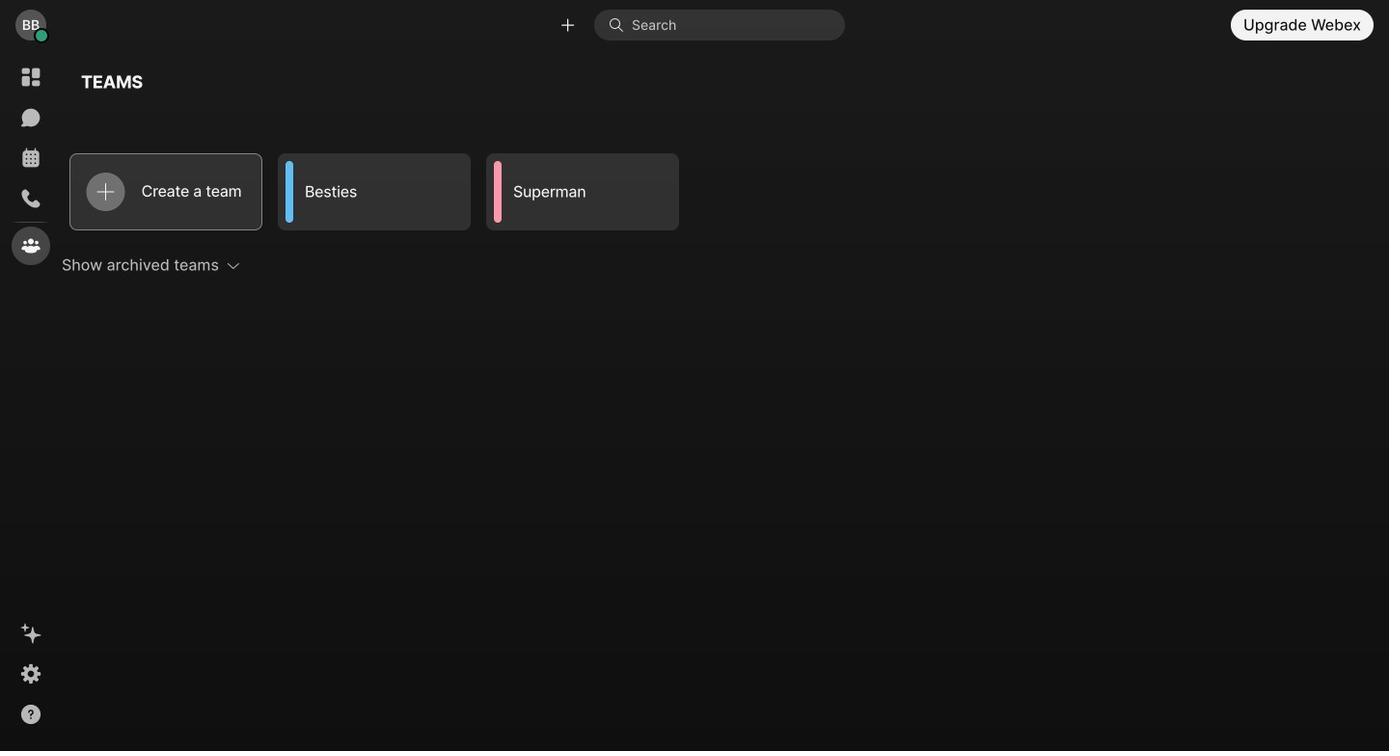 Task type: describe. For each thing, give the bounding box(es) containing it.
webex tab list
[[12, 58, 50, 265]]

create new team image
[[97, 183, 114, 201]]

teams list list
[[62, 146, 1359, 238]]



Task type: vqa. For each thing, say whether or not it's contained in the screenshot.
'navigation'
yes



Task type: locate. For each thing, give the bounding box(es) containing it.
show archived teams image
[[227, 259, 240, 272]]

navigation
[[0, 50, 62, 752]]



